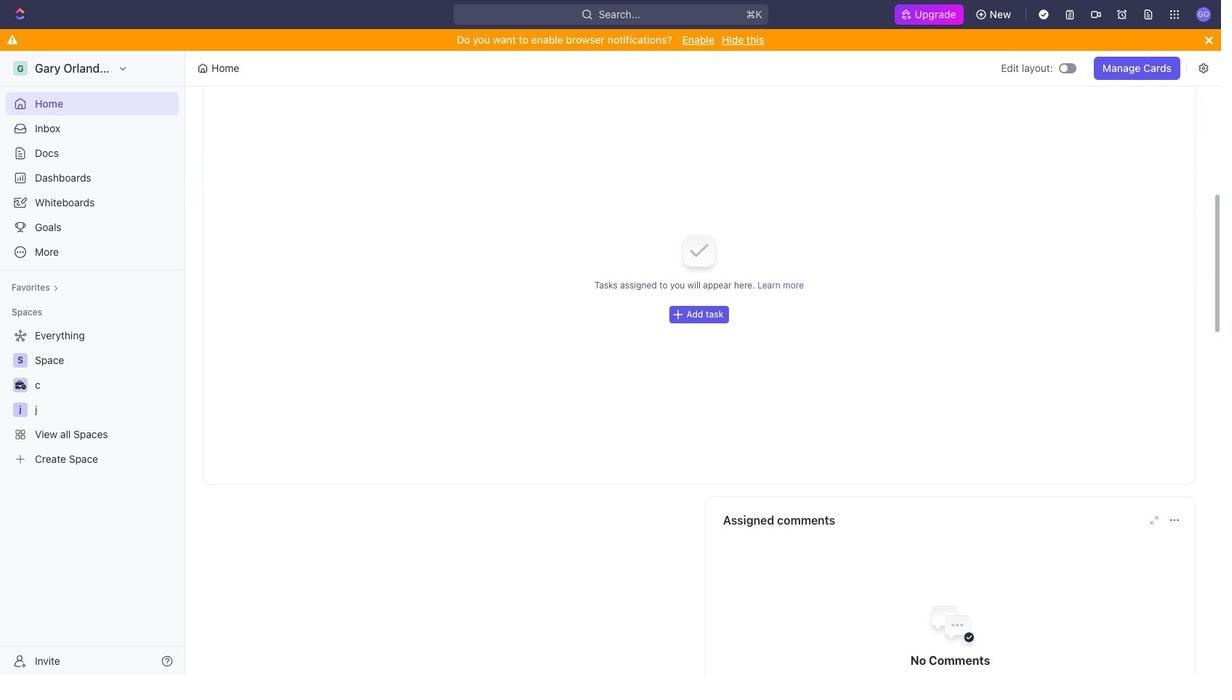 Task type: vqa. For each thing, say whether or not it's contained in the screenshot.
Factor
no



Task type: describe. For each thing, give the bounding box(es) containing it.
j, , element
[[13, 403, 28, 417]]

tree inside sidebar navigation
[[6, 324, 179, 471]]

gary orlando's workspace, , element
[[13, 61, 28, 76]]

space, , element
[[13, 353, 28, 368]]

sidebar navigation
[[0, 51, 188, 676]]



Task type: locate. For each thing, give the bounding box(es) containing it.
business time image
[[15, 381, 26, 390]]

tree
[[6, 324, 179, 471]]



